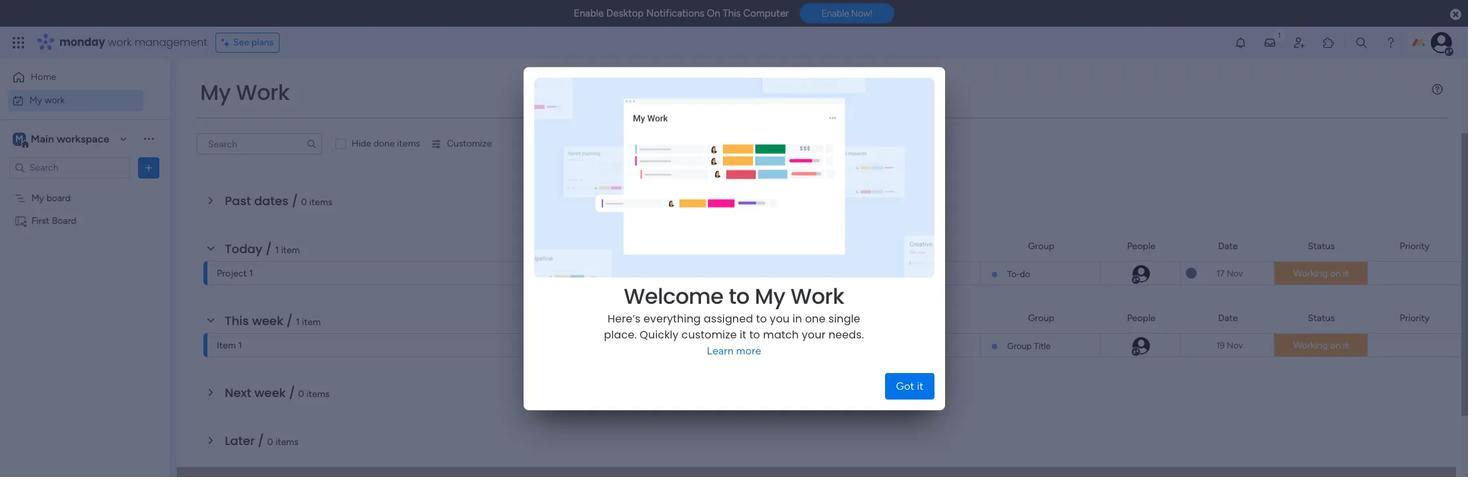 Task type: locate. For each thing, give the bounding box(es) containing it.
priority for /
[[1400, 313, 1430, 324]]

title
[[1034, 342, 1051, 352]]

shareable board image
[[14, 215, 27, 227]]

1 date from the top
[[1219, 241, 1238, 252]]

work down home at the left top of the page
[[44, 94, 65, 106]]

my down home at the left top of the page
[[29, 94, 42, 106]]

board
[[46, 193, 71, 204], [867, 269, 891, 280]]

first
[[31, 215, 50, 227]]

my up first
[[31, 193, 44, 204]]

everything
[[644, 311, 701, 326]]

0 vertical spatial 0
[[301, 197, 307, 208]]

my work
[[200, 77, 290, 107]]

enable
[[574, 7, 604, 19], [822, 8, 849, 19]]

1 vertical spatial my board
[[852, 269, 891, 280]]

enable now! button
[[800, 4, 895, 24]]

option
[[0, 186, 170, 189]]

notifications image
[[1235, 36, 1248, 49]]

dapulse close image
[[1451, 8, 1462, 21]]

0 vertical spatial work
[[236, 77, 290, 107]]

week down project 1
[[252, 313, 284, 330]]

list box
[[0, 184, 170, 412]]

workspace image
[[13, 132, 26, 146]]

2 people from the top
[[1128, 313, 1156, 324]]

1 priority from the top
[[1400, 241, 1430, 252]]

0 vertical spatial week
[[252, 313, 284, 330]]

2 priority from the top
[[1400, 313, 1430, 324]]

1 vertical spatial working on it
[[1294, 340, 1349, 352]]

customize
[[682, 327, 737, 343]]

my down see plans button
[[200, 77, 231, 107]]

0 vertical spatial work
[[108, 35, 132, 50]]

search image
[[306, 139, 317, 149]]

0 vertical spatial item
[[281, 245, 300, 256]]

more
[[737, 345, 762, 357]]

group up title
[[1028, 313, 1055, 324]]

nov right 17
[[1227, 269, 1243, 279]]

later
[[225, 433, 255, 450]]

0 horizontal spatial work
[[236, 77, 290, 107]]

my left in
[[755, 281, 786, 311]]

work down plans
[[236, 77, 290, 107]]

my board inside list box
[[31, 193, 71, 204]]

people for /
[[1128, 313, 1156, 324]]

my board up single on the bottom right of the page
[[852, 269, 891, 280]]

board up my board link
[[899, 241, 924, 252]]

this up item 1
[[225, 313, 249, 330]]

items inside next week / 0 items
[[307, 389, 330, 400]]

group for /
[[1028, 313, 1055, 324]]

0 horizontal spatial work
[[44, 94, 65, 106]]

today
[[225, 241, 263, 258]]

this
[[723, 7, 741, 19], [225, 313, 249, 330]]

1 horizontal spatial work
[[791, 281, 845, 311]]

0 vertical spatial people
[[1128, 241, 1156, 252]]

work up your
[[791, 281, 845, 311]]

welcome
[[624, 281, 724, 311]]

date up "17 nov"
[[1219, 241, 1238, 252]]

project 1
[[217, 268, 253, 280]]

0 vertical spatial priority
[[1400, 241, 1430, 252]]

2 status from the top
[[1308, 313, 1336, 324]]

later / 0 items
[[225, 433, 299, 450]]

home button
[[8, 67, 143, 88]]

my board
[[31, 193, 71, 204], [852, 269, 891, 280]]

0 vertical spatial board
[[46, 193, 71, 204]]

0 horizontal spatial board
[[46, 193, 71, 204]]

1 vertical spatial date
[[1219, 313, 1238, 324]]

my inside my board link
[[852, 269, 864, 280]]

notifications
[[646, 7, 705, 19]]

dates
[[254, 193, 289, 210]]

enable left desktop
[[574, 7, 604, 19]]

0 vertical spatial working on it
[[1294, 268, 1349, 280]]

computer
[[744, 7, 789, 19]]

0 up later / 0 items
[[298, 389, 304, 400]]

items inside later / 0 items
[[276, 437, 299, 448]]

0
[[301, 197, 307, 208], [298, 389, 304, 400], [267, 437, 273, 448]]

1 vertical spatial working
[[1294, 340, 1328, 352]]

1 nov from the top
[[1227, 269, 1243, 279]]

assigned
[[704, 311, 753, 326]]

None search field
[[197, 133, 322, 155]]

0 vertical spatial group
[[1028, 241, 1055, 252]]

nov right 19
[[1227, 341, 1244, 351]]

my inside list box
[[31, 193, 44, 204]]

1 on from the top
[[1331, 268, 1341, 280]]

0 vertical spatial date
[[1219, 241, 1238, 252]]

1 horizontal spatial item
[[302, 317, 321, 328]]

workspace selection element
[[13, 131, 111, 148]]

19
[[1217, 341, 1225, 351]]

1 status from the top
[[1308, 241, 1336, 252]]

0 horizontal spatial item
[[281, 245, 300, 256]]

to
[[729, 281, 750, 311], [756, 311, 767, 326], [750, 327, 761, 343]]

item inside "this week / 1 item"
[[302, 317, 321, 328]]

Filter dashboard by text search field
[[197, 133, 322, 155]]

work inside button
[[44, 94, 65, 106]]

date up 19 nov
[[1219, 313, 1238, 324]]

0 horizontal spatial this
[[225, 313, 249, 330]]

work
[[108, 35, 132, 50], [44, 94, 65, 106]]

next
[[225, 385, 251, 402]]

week
[[252, 313, 284, 330], [255, 385, 286, 402]]

on
[[707, 7, 721, 19]]

items inside past dates / 0 items
[[309, 197, 333, 208]]

management
[[135, 35, 207, 50]]

1 vertical spatial board
[[867, 269, 891, 280]]

date
[[1219, 241, 1238, 252], [1219, 313, 1238, 324]]

0 inside past dates / 0 items
[[301, 197, 307, 208]]

group
[[1028, 241, 1055, 252], [1028, 313, 1055, 324], [1008, 342, 1032, 352]]

my up single on the bottom right of the page
[[852, 269, 864, 280]]

this week / 1 item
[[225, 313, 321, 330]]

date for 1
[[1219, 241, 1238, 252]]

1 vertical spatial work
[[44, 94, 65, 106]]

1 horizontal spatial work
[[108, 35, 132, 50]]

1 horizontal spatial enable
[[822, 8, 849, 19]]

this right on
[[723, 7, 741, 19]]

week for next
[[255, 385, 286, 402]]

week right next
[[255, 385, 286, 402]]

monday
[[59, 35, 105, 50]]

it
[[1344, 268, 1349, 280], [740, 327, 747, 343], [1344, 340, 1349, 352], [917, 380, 924, 393]]

working
[[1294, 268, 1328, 280], [1294, 340, 1328, 352]]

1 vertical spatial on
[[1331, 340, 1341, 352]]

place.
[[604, 327, 637, 343]]

my inside the welcome to my work here's everything assigned to you in one single place. quickly customize it to match your needs. learn more
[[755, 281, 786, 311]]

group title
[[1008, 342, 1051, 352]]

0 horizontal spatial board
[[52, 215, 76, 227]]

item 1
[[217, 340, 242, 352]]

1 vertical spatial item
[[302, 317, 321, 328]]

2 nov from the top
[[1227, 341, 1244, 351]]

1 vertical spatial status
[[1308, 313, 1336, 324]]

date for /
[[1219, 313, 1238, 324]]

here's
[[608, 311, 641, 326]]

nov
[[1227, 269, 1243, 279], [1227, 341, 1244, 351]]

your
[[802, 327, 826, 343]]

0 vertical spatial working
[[1294, 268, 1328, 280]]

do
[[1021, 270, 1031, 280]]

home
[[31, 71, 56, 83]]

my
[[200, 77, 231, 107], [29, 94, 42, 106], [31, 193, 44, 204], [852, 269, 864, 280], [755, 281, 786, 311]]

1 vertical spatial 0
[[298, 389, 304, 400]]

1 horizontal spatial board
[[899, 241, 924, 252]]

0 vertical spatial nov
[[1227, 269, 1243, 279]]

people
[[1128, 241, 1156, 252], [1128, 313, 1156, 324]]

/ for past dates /
[[292, 193, 298, 210]]

1 vertical spatial group
[[1028, 313, 1055, 324]]

past
[[225, 193, 251, 210]]

priority for 1
[[1400, 241, 1430, 252]]

enable left now! at the top of page
[[822, 8, 849, 19]]

enable for enable desktop notifications on this computer
[[574, 7, 604, 19]]

status
[[1308, 241, 1336, 252], [1308, 313, 1336, 324]]

1 vertical spatial this
[[225, 313, 249, 330]]

group for 1
[[1028, 241, 1055, 252]]

in
[[793, 311, 803, 326]]

items
[[397, 138, 420, 149], [309, 197, 333, 208], [307, 389, 330, 400], [276, 437, 299, 448]]

0 horizontal spatial enable
[[574, 7, 604, 19]]

1 vertical spatial week
[[255, 385, 286, 402]]

1 vertical spatial work
[[791, 281, 845, 311]]

desktop
[[607, 7, 644, 19]]

see plans button
[[215, 33, 280, 53]]

1 vertical spatial nov
[[1227, 341, 1244, 351]]

workspace
[[57, 132, 109, 145]]

17 nov
[[1217, 269, 1243, 279]]

0 inside next week / 0 items
[[298, 389, 304, 400]]

work for monday
[[108, 35, 132, 50]]

working on it
[[1294, 268, 1349, 280], [1294, 340, 1349, 352]]

item
[[281, 245, 300, 256], [302, 317, 321, 328]]

1 image
[[1274, 27, 1286, 42]]

got
[[896, 380, 915, 393]]

0 vertical spatial my board
[[31, 193, 71, 204]]

0 right dates
[[301, 197, 307, 208]]

board
[[52, 215, 76, 227], [899, 241, 924, 252]]

board right first
[[52, 215, 76, 227]]

got it button
[[886, 373, 935, 400]]

1
[[275, 245, 279, 256], [249, 268, 253, 280], [296, 317, 300, 328], [238, 340, 242, 352]]

work
[[236, 77, 290, 107], [791, 281, 845, 311]]

/
[[292, 193, 298, 210], [266, 241, 272, 258], [287, 313, 293, 330], [289, 385, 295, 402], [258, 433, 264, 450]]

people for 1
[[1128, 241, 1156, 252]]

to-
[[1008, 270, 1021, 280]]

monday work management
[[59, 35, 207, 50]]

item inside today / 1 item
[[281, 245, 300, 256]]

group up the do
[[1028, 241, 1055, 252]]

group left title
[[1008, 342, 1032, 352]]

see
[[233, 37, 249, 48]]

/ for this week /
[[287, 313, 293, 330]]

help image
[[1385, 36, 1398, 49]]

0 right the "later"
[[267, 437, 273, 448]]

enable inside button
[[822, 8, 849, 19]]

1 vertical spatial people
[[1128, 313, 1156, 324]]

1 horizontal spatial my board
[[852, 269, 891, 280]]

0 horizontal spatial my board
[[31, 193, 71, 204]]

my board up first board
[[31, 193, 71, 204]]

priority
[[1400, 241, 1430, 252], [1400, 313, 1430, 324]]

2 vertical spatial group
[[1008, 342, 1032, 352]]

on
[[1331, 268, 1341, 280], [1331, 340, 1341, 352]]

project
[[217, 268, 247, 280]]

0 vertical spatial this
[[723, 7, 741, 19]]

1 people from the top
[[1128, 241, 1156, 252]]

hide
[[352, 138, 371, 149]]

past dates / 0 items
[[225, 193, 333, 210]]

work right monday
[[108, 35, 132, 50]]

1 vertical spatial priority
[[1400, 313, 1430, 324]]

0 vertical spatial status
[[1308, 241, 1336, 252]]

2 date from the top
[[1219, 313, 1238, 324]]

see plans
[[233, 37, 274, 48]]

main workspace
[[31, 132, 109, 145]]

learn
[[707, 345, 734, 357]]

single
[[829, 311, 861, 326]]

you
[[770, 311, 790, 326]]

0 vertical spatial on
[[1331, 268, 1341, 280]]

1 inside "this week / 1 item"
[[296, 317, 300, 328]]

2 vertical spatial 0
[[267, 437, 273, 448]]



Task type: describe. For each thing, give the bounding box(es) containing it.
customize
[[447, 138, 492, 149]]

search everything image
[[1355, 36, 1369, 49]]

list box containing my board
[[0, 184, 170, 412]]

enable desktop notifications on this computer
[[574, 7, 789, 19]]

0 vertical spatial board
[[52, 215, 76, 227]]

today / 1 item
[[225, 241, 300, 258]]

welcome to my work here's everything assigned to you in one single place. quickly customize it to match your needs. learn more
[[604, 281, 864, 357]]

my work
[[29, 94, 65, 106]]

learn more link
[[707, 345, 762, 357]]

work inside the welcome to my work here's everything assigned to you in one single place. quickly customize it to match your needs. learn more
[[791, 281, 845, 311]]

2 on from the top
[[1331, 340, 1341, 352]]

jacob simon image
[[1431, 32, 1453, 53]]

one
[[805, 311, 826, 326]]

my board link
[[850, 262, 973, 286]]

nov for 17 nov
[[1227, 269, 1243, 279]]

work for my
[[44, 94, 65, 106]]

apps image
[[1323, 36, 1336, 49]]

m
[[15, 133, 23, 144]]

now!
[[852, 8, 873, 19]]

customize button
[[426, 133, 497, 155]]

to-do
[[1008, 270, 1031, 280]]

1 vertical spatial board
[[899, 241, 924, 252]]

0 for past dates /
[[301, 197, 307, 208]]

first board
[[31, 215, 76, 227]]

17
[[1217, 269, 1225, 279]]

status for /
[[1308, 313, 1336, 324]]

nov for 19 nov
[[1227, 341, 1244, 351]]

1 horizontal spatial this
[[723, 7, 741, 19]]

/ for next week /
[[289, 385, 295, 402]]

0 for next week /
[[298, 389, 304, 400]]

quickly
[[640, 327, 679, 343]]

needs.
[[829, 327, 864, 343]]

inbox image
[[1264, 36, 1277, 49]]

1 working on it from the top
[[1294, 268, 1349, 280]]

got it
[[896, 380, 924, 393]]

status for 1
[[1308, 241, 1336, 252]]

my inside my work button
[[29, 94, 42, 106]]

19 nov
[[1217, 341, 1244, 351]]

0 inside later / 0 items
[[267, 437, 273, 448]]

main
[[31, 132, 54, 145]]

next week / 0 items
[[225, 385, 330, 402]]

1 horizontal spatial board
[[867, 269, 891, 280]]

select product image
[[12, 36, 25, 49]]

2 working on it from the top
[[1294, 340, 1349, 352]]

enable for enable now!
[[822, 8, 849, 19]]

match
[[763, 327, 799, 343]]

hide done items
[[352, 138, 420, 149]]

board inside list box
[[46, 193, 71, 204]]

invite members image
[[1293, 36, 1307, 49]]

week for this
[[252, 313, 284, 330]]

2 working from the top
[[1294, 340, 1328, 352]]

1 working from the top
[[1294, 268, 1328, 280]]

Search in workspace field
[[28, 160, 111, 176]]

done
[[374, 138, 395, 149]]

enable now!
[[822, 8, 873, 19]]

plans
[[252, 37, 274, 48]]

my work button
[[8, 90, 143, 111]]

it inside button
[[917, 380, 924, 393]]

1 inside today / 1 item
[[275, 245, 279, 256]]

item
[[217, 340, 236, 352]]

it inside the welcome to my work here's everything assigned to you in one single place. quickly customize it to match your needs. learn more
[[740, 327, 747, 343]]



Task type: vqa. For each thing, say whether or not it's contained in the screenshot.
"ITEMS" inside Without a date / 0 items
no



